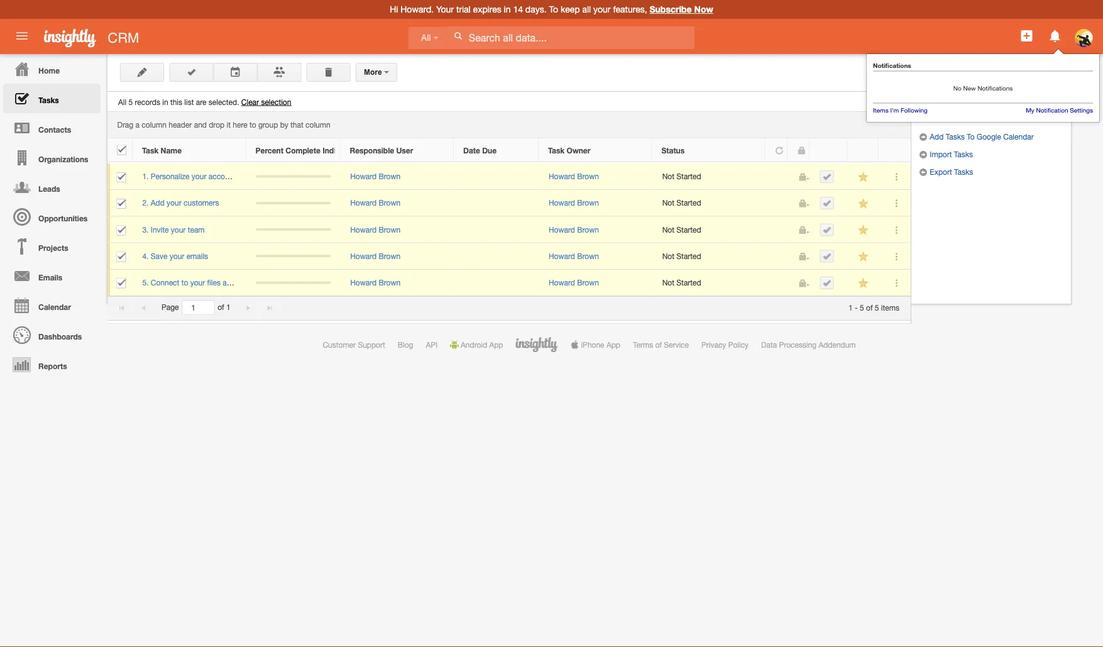 Task type: vqa. For each thing, say whether or not it's contained in the screenshot.
the Email
no



Task type: describe. For each thing, give the bounding box(es) containing it.
not started for 3. invite your team
[[663, 225, 702, 234]]

your for team
[[171, 225, 186, 234]]

2 horizontal spatial of
[[867, 303, 873, 312]]

started for 1. personalize your account
[[677, 172, 702, 181]]

drag
[[117, 121, 133, 129]]

percent complete indicator responsible user
[[256, 146, 413, 155]]

1 - 5 of 5 items
[[849, 303, 900, 312]]

not for 3. invite your team
[[663, 225, 675, 234]]

row group containing task name
[[108, 138, 911, 162]]

privacy
[[702, 340, 727, 349]]

home
[[38, 66, 60, 75]]

dashboards
[[38, 332, 82, 341]]

calendar inside add tasks to google calendar link
[[1004, 132, 1034, 141]]

0 vertical spatial and
[[194, 121, 207, 129]]

policy
[[729, 340, 749, 349]]

started for 2. add your customers
[[677, 199, 702, 207]]

here
[[233, 121, 248, 129]]

bin
[[967, 99, 979, 107]]

customers
[[184, 199, 219, 207]]

private task image for 4. save your emails
[[798, 252, 807, 261]]

your for emails
[[170, 252, 184, 260]]

tasks inside 'link'
[[38, 96, 59, 104]]

started for 5. connect to your files and apps
[[677, 278, 702, 287]]

4. save your emails link
[[142, 252, 215, 260]]

subscribe
[[650, 4, 692, 14]]

iphone app link
[[571, 340, 621, 349]]

list
[[185, 97, 194, 106]]

notifications image
[[1048, 28, 1063, 43]]

owner
[[567, 146, 591, 155]]

not started cell for 5. connect to your files and apps
[[653, 270, 767, 296]]

blog link
[[398, 340, 413, 349]]

api link
[[426, 340, 438, 349]]

private task image for 2. add your customers
[[798, 199, 807, 208]]

data
[[762, 340, 778, 349]]

contacts
[[38, 125, 71, 134]]

contacts link
[[3, 113, 101, 143]]

1 column from the left
[[142, 121, 167, 129]]

4.
[[142, 252, 149, 260]]

5.
[[142, 278, 149, 287]]

responsible
[[350, 146, 394, 155]]

import for import tasks
[[930, 150, 953, 158]]

0 vertical spatial in
[[504, 4, 511, 14]]

2.
[[142, 199, 149, 207]]

iphone app
[[581, 340, 621, 349]]

following image for 2. add your customers
[[858, 198, 870, 210]]

private task image for team
[[798, 226, 807, 235]]

organizations
[[38, 155, 88, 164]]

projects link
[[3, 231, 101, 261]]

terms of service link
[[633, 340, 689, 349]]

service
[[664, 340, 689, 349]]

no new notifications
[[954, 85, 1013, 92]]

opportunities link
[[3, 202, 101, 231]]

processing
[[780, 340, 817, 349]]

settings
[[1071, 107, 1094, 114]]

app for android app
[[490, 340, 503, 349]]

calendar inside calendar link
[[38, 303, 71, 311]]

emails
[[187, 252, 208, 260]]

circle arrow right image
[[920, 133, 928, 142]]

mark this task complete image for 1. personalize your account
[[823, 172, 832, 181]]

not started cell for 2. add your customers
[[653, 190, 767, 217]]

row containing task name
[[108, 138, 911, 162]]

2 1 from the left
[[849, 303, 853, 312]]

group
[[258, 121, 278, 129]]

1 horizontal spatial notifications
[[978, 85, 1013, 92]]

2. add your customers link
[[142, 199, 225, 207]]

your right the all
[[594, 4, 611, 14]]

projects
[[38, 243, 68, 252]]

app for iphone app
[[607, 340, 621, 349]]

14
[[513, 4, 523, 14]]

of 1
[[218, 303, 231, 312]]

page
[[162, 303, 179, 312]]

following image for 5. connect to your files and apps
[[858, 277, 870, 289]]

not for 5. connect to your files and apps
[[663, 278, 675, 287]]

this
[[170, 97, 182, 106]]

a
[[136, 121, 140, 129]]

import tasks
[[928, 150, 974, 158]]

0 vertical spatial to
[[549, 4, 559, 14]]

export tasks link
[[920, 167, 974, 177]]

my notification settings
[[1027, 107, 1094, 114]]

drop
[[209, 121, 225, 129]]

records
[[135, 97, 160, 106]]

navigation containing home
[[0, 54, 101, 379]]

home link
[[3, 54, 101, 84]]

import / export
[[920, 114, 982, 122]]

started for 4. save your emails
[[677, 252, 702, 260]]

all
[[583, 4, 591, 14]]

privacy policy link
[[702, 340, 749, 349]]

keep
[[561, 4, 580, 14]]

status
[[662, 146, 685, 155]]

0 horizontal spatial 5
[[129, 97, 133, 106]]

team
[[188, 225, 205, 234]]

mark this task complete image for 4. save your emails
[[823, 252, 832, 261]]

clear
[[241, 97, 259, 106]]

features,
[[613, 4, 648, 14]]

save
[[151, 252, 168, 260]]

crm
[[108, 30, 139, 46]]

customer support
[[323, 340, 385, 349]]

not started for 1. personalize your account
[[663, 172, 702, 181]]

reports
[[38, 362, 67, 370]]

date
[[464, 146, 480, 155]]

row containing 5. connect to your files and apps
[[108, 270, 911, 296]]

all for all 5 records in this list are selected. clear selection
[[118, 97, 126, 106]]

not started cell for 1. personalize your account
[[653, 164, 767, 190]]

not started for 4. save your emails
[[663, 252, 702, 260]]

repeating task image
[[776, 146, 784, 155]]

mark this task complete image for 2. add your customers
[[823, 199, 832, 208]]

drag a column header and drop it here to group by that column
[[117, 121, 331, 129]]

calendar link
[[3, 291, 101, 320]]

tasks for import tasks
[[955, 150, 974, 158]]

not for 4. save your emails
[[663, 252, 675, 260]]

hi
[[390, 4, 398, 14]]

white image
[[454, 31, 463, 40]]

task owner
[[548, 146, 591, 155]]

import for import / export
[[920, 114, 947, 122]]

days.
[[526, 4, 547, 14]]

row containing 3. invite your team
[[108, 217, 911, 243]]

0 vertical spatial add
[[930, 132, 944, 141]]

date due
[[464, 146, 497, 155]]

new
[[964, 85, 977, 92]]

google
[[977, 132, 1002, 141]]

tasks for export tasks
[[955, 167, 974, 176]]

customer
[[323, 340, 356, 349]]

your left files
[[190, 278, 205, 287]]

dashboards link
[[3, 320, 101, 350]]

due
[[483, 146, 497, 155]]



Task type: locate. For each thing, give the bounding box(es) containing it.
all up drag
[[118, 97, 126, 106]]

0 horizontal spatial notifications
[[874, 62, 912, 69]]

0 horizontal spatial and
[[194, 121, 207, 129]]

1 left -
[[849, 303, 853, 312]]

addendum
[[819, 340, 856, 349]]

2 mark this task complete image from the top
[[823, 225, 832, 234]]

2 not from the top
[[663, 199, 675, 207]]

5 not started cell from the top
[[653, 270, 767, 296]]

1 horizontal spatial column
[[306, 121, 331, 129]]

2 0% complete image from the top
[[256, 202, 331, 204]]

and
[[194, 121, 207, 129], [223, 278, 236, 287]]

4 row from the top
[[108, 217, 911, 243]]

0 vertical spatial calendar
[[1004, 132, 1034, 141]]

3.
[[142, 225, 149, 234]]

in left the 14
[[504, 4, 511, 14]]

your
[[594, 4, 611, 14], [192, 172, 207, 181], [167, 199, 182, 207], [171, 225, 186, 234], [170, 252, 184, 260], [190, 278, 205, 287]]

1 mark this task complete image from the top
[[823, 172, 832, 181]]

notifications
[[874, 62, 912, 69], [978, 85, 1013, 92]]

2 mark this task complete image from the top
[[823, 252, 832, 261]]

private task image
[[798, 146, 806, 155], [798, 173, 807, 181], [798, 226, 807, 235]]

Search all data.... text field
[[447, 26, 695, 49]]

items i'm following link
[[874, 107, 928, 114]]

export down bin at the right top of page
[[953, 114, 982, 122]]

1 vertical spatial all
[[118, 97, 126, 106]]

3 row from the top
[[108, 190, 911, 217]]

your for customers
[[167, 199, 182, 207]]

tasks inside "link"
[[955, 167, 974, 176]]

not started for 5. connect to your files and apps
[[663, 278, 702, 287]]

row containing 4. save your emails
[[108, 243, 911, 270]]

calendar
[[1004, 132, 1034, 141], [38, 303, 71, 311]]

2 app from the left
[[607, 340, 621, 349]]

it
[[227, 121, 231, 129]]

all for all
[[421, 33, 431, 43]]

1 app from the left
[[490, 340, 503, 349]]

row
[[108, 138, 911, 162], [108, 164, 911, 190], [108, 190, 911, 217], [108, 217, 911, 243], [108, 243, 911, 270], [108, 270, 911, 296]]

4. save your emails
[[142, 252, 208, 260]]

2 following image from the top
[[858, 224, 870, 236]]

4 not started from the top
[[663, 252, 702, 260]]

expires
[[473, 4, 502, 14]]

3. invite your team link
[[142, 225, 211, 234]]

to inside add tasks to google calendar link
[[967, 132, 975, 141]]

circle arrow left image
[[920, 168, 928, 177]]

calendar up dashboards link
[[38, 303, 71, 311]]

leads
[[38, 184, 60, 193]]

None checkbox
[[117, 225, 126, 235], [117, 252, 126, 262], [117, 225, 126, 235], [117, 252, 126, 262]]

notifications right new
[[978, 85, 1013, 92]]

recycle bin link
[[920, 99, 985, 109]]

task for task name
[[142, 146, 159, 155]]

4 not from the top
[[663, 252, 675, 260]]

calendar down 'my'
[[1004, 132, 1034, 141]]

0 horizontal spatial export
[[930, 167, 953, 176]]

emails
[[38, 273, 62, 282]]

3 following image from the top
[[858, 251, 870, 263]]

0 vertical spatial mark this task complete image
[[823, 172, 832, 181]]

2 started from the top
[[677, 199, 702, 207]]

1 horizontal spatial to
[[967, 132, 975, 141]]

add tasks to google calendar
[[928, 132, 1034, 141]]

clear selection link
[[241, 97, 291, 106]]

following image
[[858, 171, 870, 183]]

1 row group from the top
[[108, 138, 911, 162]]

5 left items
[[875, 303, 880, 312]]

to right here
[[250, 121, 256, 129]]

2 row from the top
[[108, 164, 911, 190]]

0% complete image for 1. personalize your account
[[256, 175, 331, 178]]

0 vertical spatial private task image
[[798, 199, 807, 208]]

5 not from the top
[[663, 278, 675, 287]]

6 row from the top
[[108, 270, 911, 296]]

2 task from the left
[[548, 146, 565, 155]]

2 column from the left
[[306, 121, 331, 129]]

column right that
[[306, 121, 331, 129]]

5
[[129, 97, 133, 106], [860, 303, 865, 312], [875, 303, 880, 312]]

invite
[[151, 225, 169, 234]]

5 started from the top
[[677, 278, 702, 287]]

all link
[[409, 27, 447, 49]]

app right the 'iphone'
[[607, 340, 621, 349]]

4 started from the top
[[677, 252, 702, 260]]

2 vertical spatial mark this task complete image
[[823, 279, 832, 287]]

tasks down import tasks at the right of page
[[955, 167, 974, 176]]

export right the circle arrow left image
[[930, 167, 953, 176]]

tasks for add tasks to google calendar
[[946, 132, 965, 141]]

1 vertical spatial row group
[[108, 164, 911, 296]]

5 right -
[[860, 303, 865, 312]]

started for 3. invite your team
[[677, 225, 702, 234]]

all down howard.
[[421, 33, 431, 43]]

organizations link
[[3, 143, 101, 172]]

tasks down add tasks to google calendar link
[[955, 150, 974, 158]]

privacy policy
[[702, 340, 749, 349]]

1 1 from the left
[[226, 303, 231, 312]]

subscribe now link
[[650, 4, 714, 14]]

1 vertical spatial notifications
[[978, 85, 1013, 92]]

add right circle arrow right image
[[930, 132, 944, 141]]

now
[[695, 4, 714, 14]]

1. personalize your account link
[[142, 172, 242, 181]]

android
[[461, 340, 488, 349]]

iphone
[[581, 340, 605, 349]]

started
[[677, 172, 702, 181], [677, 199, 702, 207], [677, 225, 702, 234], [677, 252, 702, 260], [677, 278, 702, 287]]

0 vertical spatial export
[[953, 114, 982, 122]]

1 horizontal spatial export
[[953, 114, 982, 122]]

not
[[663, 172, 675, 181], [663, 199, 675, 207], [663, 225, 675, 234], [663, 252, 675, 260], [663, 278, 675, 287]]

1 vertical spatial mark this task complete image
[[823, 225, 832, 234]]

task left owner
[[548, 146, 565, 155]]

to left google
[[967, 132, 975, 141]]

private task image
[[798, 199, 807, 208], [798, 252, 807, 261], [798, 279, 807, 288]]

hi howard. your trial expires in 14 days. to keep all your features, subscribe now
[[390, 4, 714, 14]]

0 horizontal spatial to
[[549, 4, 559, 14]]

cell
[[108, 164, 133, 190], [454, 164, 539, 190], [767, 164, 789, 190], [811, 164, 848, 190], [108, 190, 133, 217], [454, 190, 539, 217], [767, 190, 789, 217], [811, 190, 848, 217], [108, 217, 133, 243], [246, 217, 341, 243], [454, 217, 539, 243], [767, 217, 789, 243], [811, 217, 848, 243], [108, 243, 133, 270], [246, 243, 341, 270], [454, 243, 539, 270], [767, 243, 789, 270], [811, 243, 848, 270], [108, 270, 133, 296], [246, 270, 341, 296], [454, 270, 539, 296], [767, 270, 789, 296], [811, 270, 848, 296]]

0 vertical spatial mark this task complete image
[[823, 199, 832, 208]]

not started cell for 3. invite your team
[[653, 217, 767, 243]]

1. personalize your account
[[142, 172, 236, 181]]

add right the 2.
[[151, 199, 165, 207]]

add
[[930, 132, 944, 141], [151, 199, 165, 207]]

of right terms
[[656, 340, 662, 349]]

4 not started cell from the top
[[653, 243, 767, 270]]

your right save
[[170, 252, 184, 260]]

2 vertical spatial private task image
[[798, 279, 807, 288]]

your for account
[[192, 172, 207, 181]]

0 horizontal spatial column
[[142, 121, 167, 129]]

api
[[426, 340, 438, 349]]

1 0% complete image from the top
[[256, 175, 331, 178]]

0% complete image
[[256, 175, 331, 178], [256, 202, 331, 204]]

3 mark this task complete image from the top
[[823, 279, 832, 287]]

my notification settings link
[[1027, 107, 1094, 114]]

5 row from the top
[[108, 243, 911, 270]]

emails link
[[3, 261, 101, 291]]

0 vertical spatial 0% complete image
[[256, 175, 331, 178]]

1 horizontal spatial add
[[930, 132, 944, 141]]

1 vertical spatial and
[[223, 278, 236, 287]]

0 vertical spatial all
[[421, 33, 431, 43]]

android app
[[461, 340, 503, 349]]

your up "3. invite your team"
[[167, 199, 182, 207]]

circle arrow right image
[[920, 150, 928, 159]]

following image
[[858, 198, 870, 210], [858, 224, 870, 236], [858, 251, 870, 263], [858, 277, 870, 289]]

0 horizontal spatial of
[[218, 303, 224, 312]]

recycle
[[932, 99, 965, 107]]

of right 1 field
[[218, 303, 224, 312]]

selected.
[[209, 97, 239, 106]]

support
[[358, 340, 385, 349]]

0 vertical spatial private task image
[[798, 146, 806, 155]]

items i'm following
[[874, 107, 928, 114]]

percent
[[256, 146, 284, 155]]

0 vertical spatial notifications
[[874, 62, 912, 69]]

3 started from the top
[[677, 225, 702, 234]]

1 vertical spatial private task image
[[798, 173, 807, 181]]

1 horizontal spatial 5
[[860, 303, 865, 312]]

1 vertical spatial private task image
[[798, 252, 807, 261]]

1 horizontal spatial in
[[504, 4, 511, 14]]

1 started from the top
[[677, 172, 702, 181]]

0 horizontal spatial 1
[[226, 303, 231, 312]]

1 vertical spatial in
[[162, 97, 168, 106]]

import left /
[[920, 114, 947, 122]]

to right connect
[[182, 278, 188, 287]]

apps
[[238, 278, 254, 287]]

1 not started from the top
[[663, 172, 702, 181]]

private task image for 5. connect to your files and apps
[[798, 279, 807, 288]]

1 vertical spatial calendar
[[38, 303, 71, 311]]

1
[[226, 303, 231, 312], [849, 303, 853, 312]]

navigation
[[0, 54, 101, 379]]

import right circle arrow right icon
[[930, 150, 953, 158]]

android app link
[[450, 340, 503, 349]]

export
[[953, 114, 982, 122], [930, 167, 953, 176]]

following image for 3. invite your team
[[858, 224, 870, 236]]

not for 2. add your customers
[[663, 199, 675, 207]]

1 horizontal spatial 1
[[849, 303, 853, 312]]

4 following image from the top
[[858, 277, 870, 289]]

1 private task image from the top
[[798, 199, 807, 208]]

2 not started from the top
[[663, 199, 702, 207]]

leads link
[[3, 172, 101, 202]]

1 horizontal spatial of
[[656, 340, 662, 349]]

not started cell
[[653, 164, 767, 190], [653, 190, 767, 217], [653, 217, 767, 243], [653, 243, 767, 270], [653, 270, 767, 296]]

import tasks link
[[920, 150, 974, 159]]

mark this task complete image for 5. connect to your files and apps
[[823, 279, 832, 287]]

1 vertical spatial to
[[967, 132, 975, 141]]

1 vertical spatial import
[[930, 150, 953, 158]]

mark this task complete image for 3. invite your team
[[823, 225, 832, 234]]

5 not started from the top
[[663, 278, 702, 287]]

1 horizontal spatial all
[[421, 33, 431, 43]]

1 vertical spatial add
[[151, 199, 165, 207]]

0 horizontal spatial add
[[151, 199, 165, 207]]

3 not started from the top
[[663, 225, 702, 234]]

column right a
[[142, 121, 167, 129]]

your left the account
[[192, 172, 207, 181]]

0 vertical spatial import
[[920, 114, 947, 122]]

2 private task image from the top
[[798, 252, 807, 261]]

to left keep
[[549, 4, 559, 14]]

not started
[[663, 172, 702, 181], [663, 199, 702, 207], [663, 225, 702, 234], [663, 252, 702, 260], [663, 278, 702, 287]]

notifications up i'm
[[874, 62, 912, 69]]

items
[[874, 107, 889, 114]]

1 vertical spatial mark this task complete image
[[823, 252, 832, 261]]

row containing 2. add your customers
[[108, 190, 911, 217]]

not started cell for 4. save your emails
[[653, 243, 767, 270]]

5 left records in the top of the page
[[129, 97, 133, 106]]

row containing 1. personalize your account
[[108, 164, 911, 190]]

task
[[142, 146, 159, 155], [548, 146, 565, 155]]

5. connect to your files and apps
[[142, 278, 254, 287]]

of right -
[[867, 303, 873, 312]]

more
[[364, 68, 384, 76]]

header
[[169, 121, 192, 129]]

recycle bin
[[932, 99, 979, 107]]

mark this task complete image
[[823, 172, 832, 181], [823, 252, 832, 261], [823, 279, 832, 287]]

0 vertical spatial to
[[250, 121, 256, 129]]

2 vertical spatial private task image
[[798, 226, 807, 235]]

0 horizontal spatial app
[[490, 340, 503, 349]]

None checkbox
[[117, 145, 126, 155], [117, 172, 126, 182], [117, 199, 126, 209], [117, 278, 126, 288], [117, 145, 126, 155], [117, 172, 126, 182], [117, 199, 126, 209], [117, 278, 126, 288]]

not for 1. personalize your account
[[663, 172, 675, 181]]

task for task owner
[[548, 146, 565, 155]]

1 following image from the top
[[858, 198, 870, 210]]

0 horizontal spatial in
[[162, 97, 168, 106]]

tasks up import tasks at the right of page
[[946, 132, 965, 141]]

1 horizontal spatial task
[[548, 146, 565, 155]]

0 horizontal spatial calendar
[[38, 303, 71, 311]]

your
[[437, 4, 454, 14]]

customer support link
[[323, 340, 385, 349]]

0% complete image for 2. add your customers
[[256, 202, 331, 204]]

1 horizontal spatial calendar
[[1004, 132, 1034, 141]]

1 vertical spatial export
[[930, 167, 953, 176]]

1.
[[142, 172, 149, 181]]

ok image
[[187, 68, 196, 76]]

howard brown link
[[350, 172, 401, 181], [549, 172, 599, 181], [350, 199, 401, 207], [549, 199, 599, 207], [350, 225, 401, 234], [549, 225, 599, 234], [350, 252, 401, 260], [549, 252, 599, 260], [350, 278, 401, 287], [549, 278, 599, 287]]

1 horizontal spatial to
[[250, 121, 256, 129]]

data processing addendum link
[[762, 340, 856, 349]]

5. connect to your files and apps link
[[142, 278, 261, 287]]

task left "name"
[[142, 146, 159, 155]]

1 mark this task complete image from the top
[[823, 199, 832, 208]]

1 vertical spatial 0% complete image
[[256, 202, 331, 204]]

indicator
[[323, 146, 355, 155]]

3. invite your team
[[142, 225, 205, 234]]

and left drop
[[194, 121, 207, 129]]

0 horizontal spatial to
[[182, 278, 188, 287]]

reports link
[[3, 350, 101, 379]]

1 not from the top
[[663, 172, 675, 181]]

are
[[196, 97, 207, 106]]

export inside "link"
[[930, 167, 953, 176]]

row group
[[108, 138, 911, 162], [108, 164, 911, 296]]

1 not started cell from the top
[[653, 164, 767, 190]]

2 horizontal spatial 5
[[875, 303, 880, 312]]

and right files
[[223, 278, 236, 287]]

in left "this"
[[162, 97, 168, 106]]

export tasks
[[928, 167, 974, 176]]

3 not started cell from the top
[[653, 217, 767, 243]]

tasks up the contacts link at the top of the page
[[38, 96, 59, 104]]

private task image for account
[[798, 173, 807, 181]]

app right android
[[490, 340, 503, 349]]

name
[[161, 146, 182, 155]]

3 not from the top
[[663, 225, 675, 234]]

not started for 2. add your customers
[[663, 199, 702, 207]]

0 horizontal spatial task
[[142, 146, 159, 155]]

1 horizontal spatial app
[[607, 340, 621, 349]]

1 vertical spatial to
[[182, 278, 188, 287]]

more link
[[356, 63, 398, 82]]

1 task from the left
[[142, 146, 159, 155]]

1 horizontal spatial and
[[223, 278, 236, 287]]

your left team
[[171, 225, 186, 234]]

following image for 4. save your emails
[[858, 251, 870, 263]]

1 right 1 field
[[226, 303, 231, 312]]

2 not started cell from the top
[[653, 190, 767, 217]]

mark this task complete image
[[823, 199, 832, 208], [823, 225, 832, 234]]

howard.
[[401, 4, 434, 14]]

no
[[954, 85, 962, 92]]

0 vertical spatial row group
[[108, 138, 911, 162]]

0 horizontal spatial all
[[118, 97, 126, 106]]

1 field
[[183, 301, 214, 314]]

row group containing 1. personalize your account
[[108, 164, 911, 296]]

3 private task image from the top
[[798, 279, 807, 288]]

1 row from the top
[[108, 138, 911, 162]]

2 row group from the top
[[108, 164, 911, 296]]



